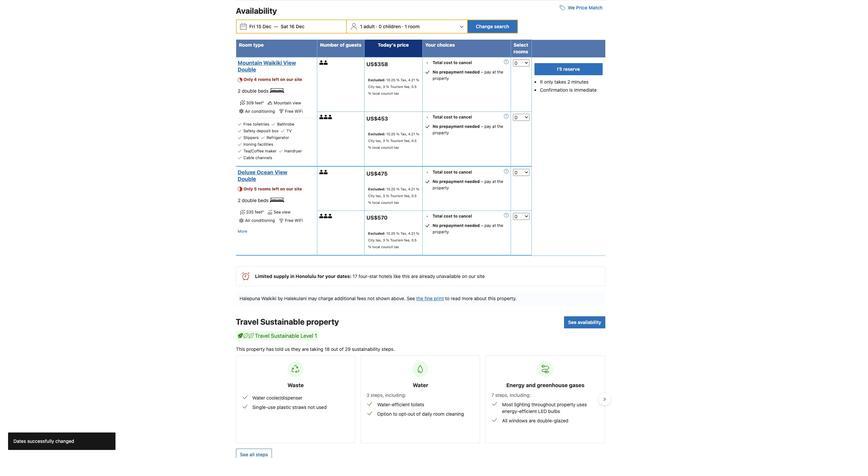 Task type: vqa. For each thing, say whether or not it's contained in the screenshot.
List of reviews region
no



Task type: describe. For each thing, give the bounding box(es) containing it.
fri 15 dec button
[[247, 21, 274, 33]]

tourism for us$453
[[390, 139, 403, 143]]

4.21 for us$453
[[408, 132, 415, 136]]

to inside carousel region
[[393, 411, 398, 417]]

most lighting throughout property uses energy-efficient led bulbs
[[502, 402, 587, 414]]

excluded: for us$453
[[368, 132, 386, 136]]

10.25 for us$358
[[387, 78, 396, 82]]

council for us$358
[[381, 91, 393, 95]]

waikiki for mountain
[[264, 60, 282, 66]]

0 horizontal spatial efficient
[[392, 402, 410, 407]]

2 total from the top
[[433, 114, 443, 119]]

10.25 % tax, 4.21 % city tax, 3 % tourism fee, 0.5 % local council tax for us$570
[[368, 231, 419, 249]]

choices
[[437, 42, 455, 48]]

3 steps, including:
[[367, 392, 406, 398]]

deposit
[[257, 128, 271, 133]]

waikiki for halepuna
[[261, 296, 277, 301]]

carousel region
[[231, 353, 611, 446]]

rooms for us$358
[[258, 77, 271, 82]]

pay for more details on meals and payment options image associated with us$453
[[485, 124, 491, 129]]

prepayment for us$475 more details on meals and payment options icon
[[439, 179, 464, 184]]

limited
[[255, 273, 272, 279]]

cancel for more details on meals and payment options image associated with us$453
[[459, 114, 472, 119]]

cancel for us$570's more details on meals and payment options image
[[459, 214, 472, 219]]

17
[[353, 273, 358, 279]]

only for deluxe ocean view double
[[244, 186, 253, 191]]

2 vertical spatial site
[[477, 273, 485, 279]]

deluxe
[[238, 169, 256, 175]]

i'll reserve
[[557, 66, 580, 72]]

travel for travel sustainable property
[[236, 317, 259, 327]]

air conditioning for deluxe ocean view double
[[245, 218, 275, 223]]

ironing facilities
[[244, 142, 273, 147]]

guests
[[346, 42, 362, 48]]

steps, for energy and greenhouse gases
[[495, 392, 509, 398]]

10.25 % tax, 4.21 % city tax, 3 % tourism fee, 0.5 % local council tax for us$358
[[368, 78, 419, 95]]

2 · from the left
[[402, 24, 404, 29]]

more details on meals and payment options image for us$570
[[504, 213, 509, 218]]

option
[[377, 411, 392, 417]]

for
[[318, 273, 324, 279]]

double for deluxe
[[238, 176, 256, 182]]

beds for ocean
[[258, 197, 269, 203]]

local for us$453
[[373, 146, 380, 150]]

including: for water
[[385, 392, 406, 398]]

room inside carousel region
[[434, 411, 445, 417]]

tax, for us$358
[[401, 78, 407, 82]]

number
[[320, 42, 339, 48]]

only
[[544, 79, 553, 85]]

0.5 for us$475
[[412, 194, 417, 198]]

2 – from the top
[[481, 124, 483, 129]]

3 at from the top
[[493, 179, 496, 184]]

today's
[[378, 42, 396, 48]]

29
[[345, 346, 351, 352]]

we
[[568, 5, 575, 10]]

halepuna waikiki by halekulani may charge additional fees not shown above. see the fine print to read more about this property.
[[240, 296, 517, 301]]

us$453
[[367, 115, 388, 121]]

travel for travel sustainable level 1
[[255, 333, 270, 339]]

by
[[278, 296, 283, 301]]

tax for us$453
[[394, 146, 399, 150]]

see availability
[[568, 319, 601, 325]]

4.21 for us$570
[[408, 231, 415, 235]]

cost for more details on meals and payment options image associated with us$453
[[444, 114, 453, 119]]

local for us$570
[[373, 245, 380, 249]]

needed for us$358's more details on meals and payment options icon
[[465, 70, 480, 75]]

16
[[289, 24, 295, 29]]

used
[[316, 404, 327, 410]]

7 steps, including:
[[492, 392, 531, 398]]

2 double beds for mountain waikiki view double
[[238, 88, 270, 94]]

3 inside carousel region
[[367, 392, 370, 398]]

it
[[540, 79, 543, 85]]

fri 15 dec — sat 16 dec
[[249, 24, 305, 29]]

4 at from the top
[[493, 223, 496, 228]]

room type
[[239, 42, 264, 48]]

tax for us$358
[[394, 91, 399, 95]]

pay for us$475 more details on meals and payment options icon
[[485, 179, 491, 184]]

room
[[239, 42, 252, 48]]

4.21 for us$475
[[408, 187, 415, 191]]

tax, for us$453
[[376, 139, 382, 143]]

see for see availability
[[568, 319, 577, 325]]

they
[[291, 346, 301, 352]]

3 – from the top
[[481, 179, 483, 184]]

tax for us$570
[[394, 245, 399, 249]]

pay for us$570's more details on meals and payment options image
[[485, 223, 491, 228]]

10.25 for us$475
[[387, 187, 396, 191]]

more link
[[238, 228, 247, 235]]

box
[[272, 128, 279, 133]]

0 vertical spatial this
[[402, 273, 410, 279]]

city for us$453
[[368, 139, 375, 143]]

steps
[[256, 452, 268, 458]]

2 vertical spatial on
[[462, 273, 468, 279]]

travel sustainable level 1
[[255, 333, 317, 339]]

excluded: for us$358
[[368, 78, 386, 82]]

energy and greenhouse gases
[[507, 382, 585, 388]]

above.
[[391, 296, 406, 301]]

sea view
[[274, 210, 291, 215]]

1 at from the top
[[493, 70, 496, 75]]

bulbs
[[548, 408, 560, 414]]

type
[[253, 42, 264, 48]]

2 inside it only takes 2 minutes confirmation is immediate
[[568, 79, 570, 85]]

– pay at the property for more details on meals and payment options image associated with us$453
[[433, 124, 503, 135]]

local for us$475
[[373, 201, 380, 205]]

5
[[254, 186, 257, 191]]

not inside carousel region
[[308, 404, 315, 410]]

us$570
[[367, 215, 388, 221]]

sat
[[281, 24, 288, 29]]

confirmation
[[540, 87, 568, 93]]

tax, for us$475
[[376, 194, 382, 198]]

rooms inside the select rooms
[[514, 49, 528, 54]]

1 horizontal spatial see
[[407, 296, 415, 301]]

0 horizontal spatial out
[[331, 346, 338, 352]]

most
[[502, 402, 513, 407]]

search
[[494, 24, 509, 29]]

only 5 rooms left on our site
[[244, 186, 302, 191]]

shown
[[376, 296, 390, 301]]

3 • from the top
[[426, 169, 428, 175]]

us$358
[[367, 61, 388, 67]]

your choices
[[425, 42, 455, 48]]

309
[[246, 100, 254, 105]]

halepuna
[[240, 296, 260, 301]]

2 • from the top
[[426, 114, 428, 119]]

including: for energy and greenhouse gases
[[510, 392, 531, 398]]

windows
[[509, 418, 528, 424]]

fri
[[249, 24, 255, 29]]

cable channels
[[244, 155, 272, 160]]

1 adult · 0 children · 1 room button
[[348, 20, 467, 33]]

1 total cost to cancel from the top
[[433, 60, 472, 65]]

occupancy image
[[324, 170, 328, 174]]

our for mountain waikiki view double
[[287, 77, 293, 82]]

all
[[502, 418, 508, 424]]

2 at from the top
[[493, 124, 496, 129]]

309 feet²
[[246, 100, 264, 105]]

only for mountain waikiki view double
[[244, 77, 253, 82]]

tourism for us$475
[[390, 194, 403, 198]]

taking
[[310, 346, 323, 352]]

needed for us$570's more details on meals and payment options image
[[465, 223, 480, 228]]

4 total from the top
[[433, 214, 443, 219]]

3 for us$358
[[383, 85, 385, 89]]

of inside carousel region
[[417, 411, 421, 417]]

ocean
[[257, 169, 274, 175]]

mountain view
[[274, 100, 301, 105]]

3 no from the top
[[433, 179, 438, 184]]

air conditioning for mountain waikiki view double
[[245, 109, 275, 114]]

fees
[[357, 296, 366, 301]]

10.25 % tax, 4.21 % city tax, 3 % tourism fee, 0.5 % local council tax for us$475
[[368, 187, 419, 205]]

1 total from the top
[[433, 60, 443, 65]]

successfully
[[27, 438, 54, 444]]

needed for more details on meals and payment options image associated with us$453
[[465, 124, 480, 129]]

dates successfully changed
[[13, 438, 74, 444]]

only 4 rooms left on our site
[[244, 77, 302, 82]]

city for us$358
[[368, 85, 375, 89]]

council for us$453
[[381, 146, 393, 150]]

about
[[474, 296, 487, 301]]

like
[[394, 273, 401, 279]]

tax, for us$475
[[401, 187, 407, 191]]

1 horizontal spatial 1
[[360, 24, 362, 29]]

availability
[[236, 6, 277, 15]]

tea/coffee
[[244, 148, 264, 153]]

i'll reserve button
[[535, 63, 603, 75]]

sat 16 dec button
[[278, 21, 307, 33]]

– pay at the property for us$475 more details on meals and payment options icon
[[433, 179, 503, 190]]

out inside carousel region
[[408, 411, 415, 417]]

use
[[268, 404, 276, 410]]

cancel for us$475 more details on meals and payment options icon
[[459, 170, 472, 175]]

maker
[[265, 148, 277, 153]]

change
[[476, 24, 493, 29]]

city for us$475
[[368, 194, 375, 198]]

council for us$475
[[381, 201, 393, 205]]



Task type: locate. For each thing, give the bounding box(es) containing it.
waste
[[288, 382, 304, 388]]

1 more details on meals and payment options image from the top
[[504, 59, 509, 64]]

double up 309 at the left top of page
[[242, 88, 257, 94]]

option to opt-out of daily room cleaning
[[377, 411, 464, 417]]

4 council from the top
[[381, 245, 393, 249]]

no prepayment needed for us$570's more details on meals and payment options image
[[433, 223, 480, 228]]

2 double beds down 5
[[238, 197, 270, 203]]

only left 5
[[244, 186, 253, 191]]

pay for us$358's more details on meals and payment options icon
[[485, 70, 491, 75]]

double for deluxe ocean view double
[[242, 197, 257, 203]]

2 needed from the top
[[465, 124, 480, 129]]

at
[[493, 70, 496, 75], [493, 124, 496, 129], [493, 179, 496, 184], [493, 223, 496, 228]]

2 local from the top
[[373, 146, 380, 150]]

additional
[[335, 296, 356, 301]]

no prepayment needed for us$475 more details on meals and payment options icon
[[433, 179, 480, 184]]

steps, up the water-
[[371, 392, 384, 398]]

0 vertical spatial not
[[368, 296, 375, 301]]

free down mountain view at the left top of page
[[285, 109, 294, 114]]

1 air from the top
[[245, 109, 250, 114]]

double up 4
[[238, 67, 256, 73]]

0.5 for us$453
[[412, 139, 417, 143]]

this property has told us they are taking 18 out of 29 sustainability steps.
[[236, 346, 395, 352]]

this
[[236, 346, 245, 352]]

– pay at the property
[[433, 70, 503, 81], [433, 124, 503, 135], [433, 179, 503, 190], [433, 223, 503, 235]]

3 council from the top
[[381, 201, 393, 205]]

double
[[238, 67, 256, 73], [238, 176, 256, 182]]

2 – pay at the property from the top
[[433, 124, 503, 135]]

on for mountain waikiki view double
[[280, 77, 285, 82]]

we price match
[[568, 5, 603, 10]]

city for us$570
[[368, 238, 375, 242]]

local
[[373, 91, 380, 95], [373, 146, 380, 150], [373, 201, 380, 205], [373, 245, 380, 249]]

including: up water-efficient toilets
[[385, 392, 406, 398]]

double inside mountain waikiki view double
[[238, 67, 256, 73]]

are left the double-
[[529, 418, 536, 424]]

efficient up the opt-
[[392, 402, 410, 407]]

1 vertical spatial wifi
[[295, 218, 303, 223]]

0 vertical spatial double
[[242, 88, 257, 94]]

2 excluded: from the top
[[368, 132, 386, 136]]

no prepayment needed
[[433, 70, 480, 75], [433, 124, 480, 129], [433, 179, 480, 184], [433, 223, 480, 228]]

1 vertical spatial not
[[308, 404, 315, 410]]

0 horizontal spatial 1
[[315, 333, 317, 339]]

1 excluded: from the top
[[368, 78, 386, 82]]

1 vertical spatial water
[[252, 395, 265, 401]]

tax, for us$358
[[376, 85, 382, 89]]

local up us$570
[[373, 201, 380, 205]]

more details on meals and payment options image
[[504, 59, 509, 64], [504, 169, 509, 174]]

1 vertical spatial more details on meals and payment options image
[[504, 213, 509, 218]]

1 horizontal spatial room
[[434, 411, 445, 417]]

0 vertical spatial on
[[280, 77, 285, 82]]

0 vertical spatial air conditioning
[[245, 109, 275, 114]]

1 vertical spatial view
[[282, 210, 291, 215]]

·
[[376, 24, 378, 29], [402, 24, 404, 29]]

0 horizontal spatial are
[[302, 346, 309, 352]]

2 air from the top
[[245, 218, 250, 223]]

air
[[245, 109, 250, 114], [245, 218, 250, 223]]

not right fees
[[368, 296, 375, 301]]

more details on meals and payment options image
[[504, 114, 509, 118], [504, 213, 509, 218]]

double for mountain
[[238, 67, 256, 73]]

1 tourism from the top
[[390, 85, 403, 89]]

steps, right the 7
[[495, 392, 509, 398]]

3 no prepayment needed from the top
[[433, 179, 480, 184]]

0.5 for us$358
[[412, 85, 417, 89]]

4 prepayment from the top
[[439, 223, 464, 228]]

select rooms
[[514, 42, 528, 54]]

cancel for us$358's more details on meals and payment options icon
[[459, 60, 472, 65]]

1 tax, from the top
[[376, 85, 382, 89]]

2 double from the top
[[238, 176, 256, 182]]

print
[[434, 296, 444, 301]]

water up toilets
[[413, 382, 428, 388]]

occupancy image
[[320, 60, 324, 65], [324, 60, 328, 65], [320, 115, 324, 119], [324, 115, 328, 119], [328, 115, 333, 119], [320, 170, 324, 174], [320, 214, 324, 218], [324, 214, 328, 218], [328, 214, 333, 218]]

2 including: from the left
[[510, 392, 531, 398]]

4 10.25 % tax, 4.21 % city tax, 3 % tourism fee, 0.5 % local council tax from the top
[[368, 231, 419, 249]]

cost for us$358's more details on meals and payment options icon
[[444, 60, 453, 65]]

4 • from the top
[[426, 214, 428, 219]]

4 local from the top
[[373, 245, 380, 249]]

0 horizontal spatial see
[[240, 452, 248, 458]]

1 horizontal spatial this
[[488, 296, 496, 301]]

4 fee, from the top
[[404, 238, 411, 242]]

feet² right 309 at the left top of page
[[255, 100, 264, 105]]

10.25 % tax, 4.21 % city tax, 3 % tourism fee, 0.5 % local council tax down the us$358
[[368, 78, 419, 95]]

us$475
[[367, 170, 388, 176]]

2 tax from the top
[[394, 146, 399, 150]]

4 pay from the top
[[485, 223, 491, 228]]

dec right 16 at left top
[[296, 24, 305, 29]]

to
[[454, 60, 458, 65], [454, 114, 458, 119], [454, 170, 458, 175], [454, 214, 458, 219], [445, 296, 450, 301], [393, 411, 398, 417]]

excluded: down us$570
[[368, 231, 386, 235]]

1 vertical spatial efficient
[[519, 408, 537, 414]]

cleaning
[[446, 411, 464, 417]]

1 vertical spatial conditioning
[[252, 218, 275, 223]]

1 4.21 from the top
[[408, 78, 415, 82]]

0 vertical spatial 2 double beds
[[238, 88, 270, 94]]

1 vertical spatial double
[[238, 176, 256, 182]]

free toiletries
[[244, 121, 269, 127]]

hairdryer
[[285, 148, 302, 153]]

site down deluxe ocean view double link
[[294, 186, 302, 191]]

tax, down us$570
[[376, 238, 382, 242]]

water for water
[[413, 382, 428, 388]]

2 double beds down 4
[[238, 88, 270, 94]]

2 vertical spatial of
[[417, 411, 421, 417]]

1 beds from the top
[[258, 88, 269, 94]]

3 pay from the top
[[485, 179, 491, 184]]

free down sea view
[[285, 218, 294, 223]]

view for deluxe ocean view double
[[282, 210, 291, 215]]

gases
[[569, 382, 585, 388]]

rooms right 4
[[258, 77, 271, 82]]

0 vertical spatial air
[[245, 109, 250, 114]]

room inside dropdown button
[[408, 24, 420, 29]]

1 local from the top
[[373, 91, 380, 95]]

fee, for us$570
[[404, 238, 411, 242]]

excluded: down us$475
[[368, 187, 386, 191]]

4.21 for us$358
[[408, 78, 415, 82]]

0
[[379, 24, 382, 29]]

1 cancel from the top
[[459, 60, 472, 65]]

2 total cost to cancel from the top
[[433, 114, 472, 119]]

2 tourism from the top
[[390, 139, 403, 143]]

excluded: for us$475
[[368, 187, 386, 191]]

3 4.21 from the top
[[408, 187, 415, 191]]

are left already
[[411, 273, 418, 279]]

prepayment for us$358's more details on meals and payment options icon
[[439, 70, 464, 75]]

3 for us$453
[[383, 139, 385, 143]]

this right like
[[402, 273, 410, 279]]

2 vertical spatial free
[[285, 218, 294, 223]]

4 city from the top
[[368, 238, 375, 242]]

fee, for us$453
[[404, 139, 411, 143]]

0 vertical spatial 2
[[568, 79, 570, 85]]

free for deluxe ocean view double
[[285, 218, 294, 223]]

local up us$475
[[373, 146, 380, 150]]

10.25 % tax, 4.21 % city tax, 3 % tourism fee, 0.5 % local council tax
[[368, 78, 419, 95], [368, 132, 419, 150], [368, 187, 419, 205], [368, 231, 419, 249]]

1 vertical spatial only
[[244, 186, 253, 191]]

3 10.25 % tax, 4.21 % city tax, 3 % tourism fee, 0.5 % local council tax from the top
[[368, 187, 419, 205]]

0 vertical spatial travel
[[236, 317, 259, 327]]

uses
[[577, 402, 587, 407]]

dates successfully changed alert
[[13, 438, 74, 445]]

beds up 309 feet²
[[258, 88, 269, 94]]

3 cost from the top
[[444, 170, 453, 175]]

sustainability
[[352, 346, 380, 352]]

of left guests
[[340, 42, 345, 48]]

unavailable
[[437, 273, 461, 279]]

1 vertical spatial 2 double beds
[[238, 197, 270, 203]]

tax, down the us$358
[[376, 85, 382, 89]]

0 vertical spatial are
[[411, 273, 418, 279]]

site for deluxe ocean view double
[[294, 186, 302, 191]]

0 vertical spatial more details on meals and payment options image
[[504, 59, 509, 64]]

1 vertical spatial site
[[294, 186, 302, 191]]

free wifi for deluxe ocean view double
[[285, 218, 303, 223]]

on down mountain waikiki view double link
[[280, 77, 285, 82]]

10.25 % tax, 4.21 % city tax, 3 % tourism fee, 0.5 % local council tax down us$570
[[368, 231, 419, 249]]

city up us$570
[[368, 194, 375, 198]]

0 vertical spatial sustainable
[[260, 317, 305, 327]]

10.25
[[387, 78, 396, 82], [387, 132, 396, 136], [387, 187, 396, 191], [387, 231, 396, 235]]

view for mountain waikiki view double
[[283, 60, 296, 66]]

tourism for us$570
[[390, 238, 403, 242]]

2 pay from the top
[[485, 124, 491, 129]]

left for ocean
[[272, 186, 279, 191]]

left down mountain waikiki view double link
[[272, 77, 279, 82]]

free wifi down sea view
[[285, 218, 303, 223]]

rooms right 5
[[258, 186, 271, 191]]

10.25 down "us$453"
[[387, 132, 396, 136]]

3 local from the top
[[373, 201, 380, 205]]

· left 0
[[376, 24, 378, 29]]

2 more details on meals and payment options image from the top
[[504, 213, 509, 218]]

0 vertical spatial double
[[238, 67, 256, 73]]

out right 18
[[331, 346, 338, 352]]

10.25 % tax, 4.21 % city tax, 3 % tourism fee, 0.5 % local council tax for us$453
[[368, 132, 419, 150]]

3 total cost to cancel from the top
[[433, 170, 472, 175]]

0 vertical spatial see
[[407, 296, 415, 301]]

1 city from the top
[[368, 85, 375, 89]]

1 air conditioning from the top
[[245, 109, 275, 114]]

out
[[331, 346, 338, 352], [408, 411, 415, 417]]

1 no from the top
[[433, 70, 438, 75]]

0 vertical spatial conditioning
[[252, 109, 275, 114]]

mountain for mountain waikiki view double
[[238, 60, 262, 66]]

more details on meals and payment options image for us$453
[[504, 114, 509, 118]]

waikiki up only 4 rooms left on our site
[[264, 60, 282, 66]]

children
[[383, 24, 401, 29]]

property
[[433, 76, 449, 81], [433, 130, 449, 135], [433, 185, 449, 190], [433, 230, 449, 235], [306, 317, 339, 327], [246, 346, 265, 352], [557, 402, 576, 407]]

not
[[368, 296, 375, 301], [308, 404, 315, 410]]

travel up has
[[255, 333, 270, 339]]

see right above.
[[407, 296, 415, 301]]

3 prepayment from the top
[[439, 179, 464, 184]]

room right 'daily'
[[434, 411, 445, 417]]

lighting
[[514, 402, 531, 407]]

view right ocean
[[275, 169, 288, 175]]

fee, for us$358
[[404, 85, 411, 89]]

0 vertical spatial room
[[408, 24, 420, 29]]

refrigerator
[[267, 135, 289, 140]]

it only takes 2 minutes confirmation is immediate
[[540, 79, 597, 93]]

1 tax from the top
[[394, 91, 399, 95]]

straws
[[292, 404, 307, 410]]

glazed
[[554, 418, 569, 424]]

0 horizontal spatial water
[[252, 395, 265, 401]]

1 vertical spatial view
[[275, 169, 288, 175]]

1 more details on meals and payment options image from the top
[[504, 114, 509, 118]]

sustainable for property
[[260, 317, 305, 327]]

double
[[242, 88, 257, 94], [242, 197, 257, 203]]

1 vertical spatial double
[[242, 197, 257, 203]]

3 excluded: from the top
[[368, 187, 386, 191]]

see all steps button
[[236, 449, 272, 458]]

beds up 335 feet² on the top of the page
[[258, 197, 269, 203]]

1 vertical spatial free wifi
[[285, 218, 303, 223]]

0.5 for us$570
[[412, 238, 417, 242]]

tax, down "us$453"
[[376, 139, 382, 143]]

1 horizontal spatial water
[[413, 382, 428, 388]]

1 only from the top
[[244, 77, 253, 82]]

price
[[397, 42, 409, 48]]

0 horizontal spatial ·
[[376, 24, 378, 29]]

feet² for deluxe
[[255, 210, 264, 215]]

tax, for us$453
[[401, 132, 407, 136]]

0 horizontal spatial view
[[282, 210, 291, 215]]

2 double from the top
[[242, 197, 257, 203]]

air for deluxe ocean view double
[[245, 218, 250, 223]]

left for waikiki
[[272, 77, 279, 82]]

10.25 % tax, 4.21 % city tax, 3 % tourism fee, 0.5 % local council tax down "us$453"
[[368, 132, 419, 150]]

4 no from the top
[[433, 223, 438, 228]]

site up the 'about'
[[477, 273, 485, 279]]

conditioning for ocean
[[252, 218, 275, 223]]

2 conditioning from the top
[[252, 218, 275, 223]]

double for mountain waikiki view double
[[242, 88, 257, 94]]

out down toilets
[[408, 411, 415, 417]]

excluded: for us$570
[[368, 231, 386, 235]]

on
[[280, 77, 285, 82], [280, 186, 285, 191], [462, 273, 468, 279]]

on right 'unavailable'
[[462, 273, 468, 279]]

3 for us$570
[[383, 238, 385, 242]]

beds for waikiki
[[258, 88, 269, 94]]

2 vertical spatial rooms
[[258, 186, 271, 191]]

mountain for mountain view
[[274, 100, 292, 105]]

free up safety
[[244, 121, 252, 127]]

number of guests
[[320, 42, 362, 48]]

3
[[383, 85, 385, 89], [383, 139, 385, 143], [383, 194, 385, 198], [383, 238, 385, 242], [367, 392, 370, 398]]

2 wifi from the top
[[295, 218, 303, 223]]

are inside carousel region
[[529, 418, 536, 424]]

efficient
[[392, 402, 410, 407], [519, 408, 537, 414]]

facilities
[[258, 142, 273, 147]]

air conditioning down 335 feet² on the top of the page
[[245, 218, 275, 223]]

tax, for us$570
[[401, 231, 407, 235]]

efficient inside most lighting throughout property uses energy-efficient led bulbs
[[519, 408, 537, 414]]

water for water cooler/dispenser
[[252, 395, 265, 401]]

fine
[[425, 296, 433, 301]]

view inside mountain waikiki view double
[[283, 60, 296, 66]]

0 vertical spatial rooms
[[514, 49, 528, 54]]

4 – from the top
[[481, 223, 483, 228]]

sustainable for level
[[271, 333, 299, 339]]

2 horizontal spatial see
[[568, 319, 577, 325]]

2 dec from the left
[[296, 24, 305, 29]]

council up hotels
[[381, 245, 393, 249]]

1 tax, from the top
[[401, 78, 407, 82]]

select
[[514, 42, 528, 48]]

feet² right 335
[[255, 210, 264, 215]]

2 horizontal spatial are
[[529, 418, 536, 424]]

free for mountain waikiki view double
[[285, 109, 294, 114]]

left down deluxe ocean view double link
[[272, 186, 279, 191]]

3 for us$475
[[383, 194, 385, 198]]

2 steps, from the left
[[495, 392, 509, 398]]

2 no from the top
[[433, 124, 438, 129]]

1 vertical spatial see
[[568, 319, 577, 325]]

of left 29
[[339, 346, 344, 352]]

more details on meals and payment options image for us$358
[[504, 59, 509, 64]]

1 pay from the top
[[485, 70, 491, 75]]

2 2 double beds from the top
[[238, 197, 270, 203]]

has
[[266, 346, 274, 352]]

steps, for water
[[371, 392, 384, 398]]

cost for us$570's more details on meals and payment options image
[[444, 214, 453, 219]]

city down "us$453"
[[368, 139, 375, 143]]

1 vertical spatial left
[[272, 186, 279, 191]]

1 • from the top
[[426, 60, 428, 65]]

wifi for deluxe ocean view double
[[295, 218, 303, 223]]

0 vertical spatial of
[[340, 42, 345, 48]]

property inside most lighting throughout property uses energy-efficient led bulbs
[[557, 402, 576, 407]]

minutes
[[572, 79, 589, 85]]

2 double beds
[[238, 88, 270, 94], [238, 197, 270, 203]]

mountain up 4
[[238, 60, 262, 66]]

2 only from the top
[[244, 186, 253, 191]]

2 fee, from the top
[[404, 139, 411, 143]]

hotels
[[379, 273, 392, 279]]

view inside "deluxe ocean view double"
[[275, 169, 288, 175]]

excluded: down "us$453"
[[368, 132, 386, 136]]

beds
[[258, 88, 269, 94], [258, 197, 269, 203]]

1 10.25 % tax, 4.21 % city tax, 3 % tourism fee, 0.5 % local council tax from the top
[[368, 78, 419, 95]]

air down 309 at the left top of page
[[245, 109, 250, 114]]

4 cancel from the top
[[459, 214, 472, 219]]

0 vertical spatial free wifi
[[285, 109, 303, 114]]

no prepayment needed for us$358's more details on meals and payment options icon
[[433, 70, 480, 75]]

0 vertical spatial free
[[285, 109, 294, 114]]

0 vertical spatial out
[[331, 346, 338, 352]]

2 tax, from the top
[[401, 132, 407, 136]]

double up 335
[[242, 197, 257, 203]]

air conditioning down 309 feet²
[[245, 109, 275, 114]]

2 horizontal spatial 1
[[405, 24, 407, 29]]

four-
[[359, 273, 369, 279]]

1 dec from the left
[[263, 24, 271, 29]]

1 vertical spatial air
[[245, 218, 250, 223]]

1 double from the top
[[238, 67, 256, 73]]

1 2 double beds from the top
[[238, 88, 270, 94]]

tourism
[[390, 85, 403, 89], [390, 139, 403, 143], [390, 194, 403, 198], [390, 238, 403, 242]]

4 no prepayment needed from the top
[[433, 223, 480, 228]]

conditioning down 309 feet²
[[252, 109, 275, 114]]

0 vertical spatial more details on meals and payment options image
[[504, 114, 509, 118]]

local down us$570
[[373, 245, 380, 249]]

4 0.5 from the top
[[412, 238, 417, 242]]

1 vertical spatial sustainable
[[271, 333, 299, 339]]

charge
[[318, 296, 333, 301]]

water up single-
[[252, 395, 265, 401]]

1 vertical spatial are
[[302, 346, 309, 352]]

total cost to cancel
[[433, 60, 472, 65], [433, 114, 472, 119], [433, 170, 472, 175], [433, 214, 472, 219]]

1 horizontal spatial not
[[368, 296, 375, 301]]

air for mountain waikiki view double
[[245, 109, 250, 114]]

council up us$570
[[381, 201, 393, 205]]

tax, for us$570
[[376, 238, 382, 242]]

0 vertical spatial feet²
[[255, 100, 264, 105]]

the
[[497, 70, 503, 75], [497, 124, 503, 129], [497, 179, 503, 184], [497, 223, 503, 228], [416, 296, 423, 301]]

0 horizontal spatial room
[[408, 24, 420, 29]]

1 fee, from the top
[[404, 85, 411, 89]]

efficient down 'lighting'
[[519, 408, 537, 414]]

no prepayment needed for more details on meals and payment options image associated with us$453
[[433, 124, 480, 129]]

our up more
[[469, 273, 476, 279]]

4 total cost to cancel from the top
[[433, 214, 472, 219]]

1 right level at the bottom of page
[[315, 333, 317, 339]]

double inside "deluxe ocean view double"
[[238, 176, 256, 182]]

not left used in the bottom left of the page
[[308, 404, 315, 410]]

1 vertical spatial out
[[408, 411, 415, 417]]

honolulu
[[296, 273, 316, 279]]

on down deluxe ocean view double link
[[280, 186, 285, 191]]

told
[[275, 346, 284, 352]]

2 city from the top
[[368, 139, 375, 143]]

1 horizontal spatial steps,
[[495, 392, 509, 398]]

1 vertical spatial feet²
[[255, 210, 264, 215]]

2 vertical spatial see
[[240, 452, 248, 458]]

1 council from the top
[[381, 91, 393, 95]]

view for deluxe ocean view double
[[275, 169, 288, 175]]

on for deluxe ocean view double
[[280, 186, 285, 191]]

4 10.25 from the top
[[387, 231, 396, 235]]

7
[[492, 392, 494, 398]]

sustainable up travel sustainable level 1
[[260, 317, 305, 327]]

cost for us$475 more details on meals and payment options icon
[[444, 170, 453, 175]]

0 vertical spatial efficient
[[392, 402, 410, 407]]

cancel
[[459, 60, 472, 65], [459, 114, 472, 119], [459, 170, 472, 175], [459, 214, 472, 219]]

1 right children
[[405, 24, 407, 29]]

safety deposit box
[[244, 128, 279, 133]]

water
[[413, 382, 428, 388], [252, 395, 265, 401]]

4 tax, from the top
[[401, 231, 407, 235]]

city down the us$358
[[368, 85, 375, 89]]

local up "us$453"
[[373, 91, 380, 95]]

sustainable up us
[[271, 333, 299, 339]]

your
[[325, 273, 336, 279]]

rooms down select at the top right of page
[[514, 49, 528, 54]]

3 tax, from the top
[[401, 187, 407, 191]]

of left 'daily'
[[417, 411, 421, 417]]

see for see all steps
[[240, 452, 248, 458]]

1 horizontal spatial dec
[[296, 24, 305, 29]]

1 steps, from the left
[[371, 392, 384, 398]]

council up us$475
[[381, 146, 393, 150]]

3 10.25 from the top
[[387, 187, 396, 191]]

335
[[246, 210, 254, 215]]

travel sustainable property
[[236, 317, 339, 327]]

1 horizontal spatial including:
[[510, 392, 531, 398]]

rooms for us$475
[[258, 186, 271, 191]]

steps.
[[382, 346, 395, 352]]

toiletries
[[253, 121, 269, 127]]

0 horizontal spatial including:
[[385, 392, 406, 398]]

city down us$570
[[368, 238, 375, 242]]

1 vertical spatial waikiki
[[261, 296, 277, 301]]

see left 'all'
[[240, 452, 248, 458]]

2 double beds for deluxe ocean view double
[[238, 197, 270, 203]]

water cooler/dispenser
[[252, 395, 303, 401]]

more
[[238, 229, 247, 234]]

led
[[538, 408, 547, 414]]

—
[[274, 24, 278, 29]]

3 total from the top
[[433, 170, 443, 175]]

mountain waikiki view double link
[[238, 59, 314, 73]]

free wifi down mountain view at the left top of page
[[285, 109, 303, 114]]

1 no prepayment needed from the top
[[433, 70, 480, 75]]

1 horizontal spatial efficient
[[519, 408, 537, 414]]

1 vertical spatial of
[[339, 346, 344, 352]]

10.25 down us$475
[[387, 187, 396, 191]]

needed
[[465, 70, 480, 75], [465, 124, 480, 129], [465, 179, 480, 184], [465, 223, 480, 228]]

3 city from the top
[[368, 194, 375, 198]]

0 horizontal spatial this
[[402, 273, 410, 279]]

is
[[570, 87, 573, 93]]

only left 4
[[244, 77, 253, 82]]

site
[[295, 77, 302, 82], [294, 186, 302, 191], [477, 273, 485, 279]]

1 horizontal spatial mountain
[[274, 100, 292, 105]]

in
[[290, 273, 295, 279]]

2 more details on meals and payment options image from the top
[[504, 169, 509, 174]]

1 vertical spatial free
[[244, 121, 252, 127]]

view up bathrobe at the top
[[293, 100, 301, 105]]

view right the sea on the left of page
[[282, 210, 291, 215]]

view for mountain waikiki view double
[[293, 100, 301, 105]]

tea/coffee maker
[[244, 148, 277, 153]]

our down deluxe ocean view double link
[[286, 186, 293, 191]]

0 vertical spatial only
[[244, 77, 253, 82]]

deluxe ocean view double
[[238, 169, 288, 182]]

needed for us$475 more details on meals and payment options icon
[[465, 179, 480, 184]]

3 needed from the top
[[465, 179, 480, 184]]

feet² for mountain
[[255, 100, 264, 105]]

room up price at the left
[[408, 24, 420, 29]]

2 air conditioning from the top
[[245, 218, 275, 223]]

1 · from the left
[[376, 24, 378, 29]]

1 needed from the top
[[465, 70, 480, 75]]

– pay at the property for us$358's more details on meals and payment options icon
[[433, 70, 503, 81]]

10.25 % tax, 4.21 % city tax, 3 % tourism fee, 0.5 % local council tax up us$570
[[368, 187, 419, 205]]

1 horizontal spatial are
[[411, 273, 418, 279]]

0 vertical spatial view
[[283, 60, 296, 66]]

2 0.5 from the top
[[412, 139, 417, 143]]

tax, up us$570
[[376, 194, 382, 198]]

this right the 'about'
[[488, 296, 496, 301]]

site for mountain waikiki view double
[[295, 77, 302, 82]]

1 vertical spatial beds
[[258, 197, 269, 203]]

no
[[433, 70, 438, 75], [433, 124, 438, 129], [433, 179, 438, 184], [433, 223, 438, 228]]

prepayment for us$570's more details on meals and payment options image
[[439, 223, 464, 228]]

waikiki inside mountain waikiki view double
[[264, 60, 282, 66]]

we price match button
[[557, 2, 605, 14]]

0 horizontal spatial dec
[[263, 24, 271, 29]]

our for deluxe ocean view double
[[286, 186, 293, 191]]

double-
[[537, 418, 554, 424]]

2 vertical spatial our
[[469, 273, 476, 279]]

0 vertical spatial beds
[[258, 88, 269, 94]]

our down mountain waikiki view double link
[[287, 77, 293, 82]]

1 vertical spatial more details on meals and payment options image
[[504, 169, 509, 174]]

including: up 'lighting'
[[510, 392, 531, 398]]

0 horizontal spatial mountain
[[238, 60, 262, 66]]

see left availability
[[568, 319, 577, 325]]

free wifi for mountain waikiki view double
[[285, 109, 303, 114]]

0 vertical spatial water
[[413, 382, 428, 388]]

1 horizontal spatial ·
[[402, 24, 404, 29]]

price
[[576, 5, 588, 10]]

conditioning down 335 feet² on the top of the page
[[252, 218, 275, 223]]

2 prepayment from the top
[[439, 124, 464, 129]]

mountain inside mountain waikiki view double
[[238, 60, 262, 66]]

channels
[[255, 155, 272, 160]]

0 vertical spatial wifi
[[295, 109, 303, 114]]

4 – pay at the property from the top
[[433, 223, 503, 235]]

4 needed from the top
[[465, 223, 480, 228]]

1 vertical spatial on
[[280, 186, 285, 191]]

0 horizontal spatial steps,
[[371, 392, 384, 398]]

0 horizontal spatial not
[[308, 404, 315, 410]]

view up only 4 rooms left on our site
[[283, 60, 296, 66]]

1 vertical spatial room
[[434, 411, 445, 417]]

· right children
[[402, 24, 404, 29]]

1 vertical spatial rooms
[[258, 77, 271, 82]]

ironing
[[244, 142, 257, 147]]

2 council from the top
[[381, 146, 393, 150]]

council
[[381, 91, 393, 95], [381, 146, 393, 150], [381, 201, 393, 205], [381, 245, 393, 249]]

cost
[[444, 60, 453, 65], [444, 114, 453, 119], [444, 170, 453, 175], [444, 214, 453, 219]]

changed
[[55, 438, 74, 444]]

2 vertical spatial are
[[529, 418, 536, 424]]

1 wifi from the top
[[295, 109, 303, 114]]

1 vertical spatial this
[[488, 296, 496, 301]]

2 cancel from the top
[[459, 114, 472, 119]]

travel down 'halepuna'
[[236, 317, 259, 327]]

0 vertical spatial our
[[287, 77, 293, 82]]

water-efficient toilets
[[377, 402, 424, 407]]

1 conditioning from the top
[[252, 109, 275, 114]]

conditioning for waikiki
[[252, 109, 275, 114]]

read
[[451, 296, 461, 301]]

council up "us$453"
[[381, 91, 393, 95]]

10.25 down the us$358
[[387, 78, 396, 82]]

2 tax, from the top
[[376, 139, 382, 143]]

1 double from the top
[[242, 88, 257, 94]]

double down deluxe
[[238, 176, 256, 182]]

1 – from the top
[[481, 70, 483, 75]]

1 horizontal spatial out
[[408, 411, 415, 417]]



